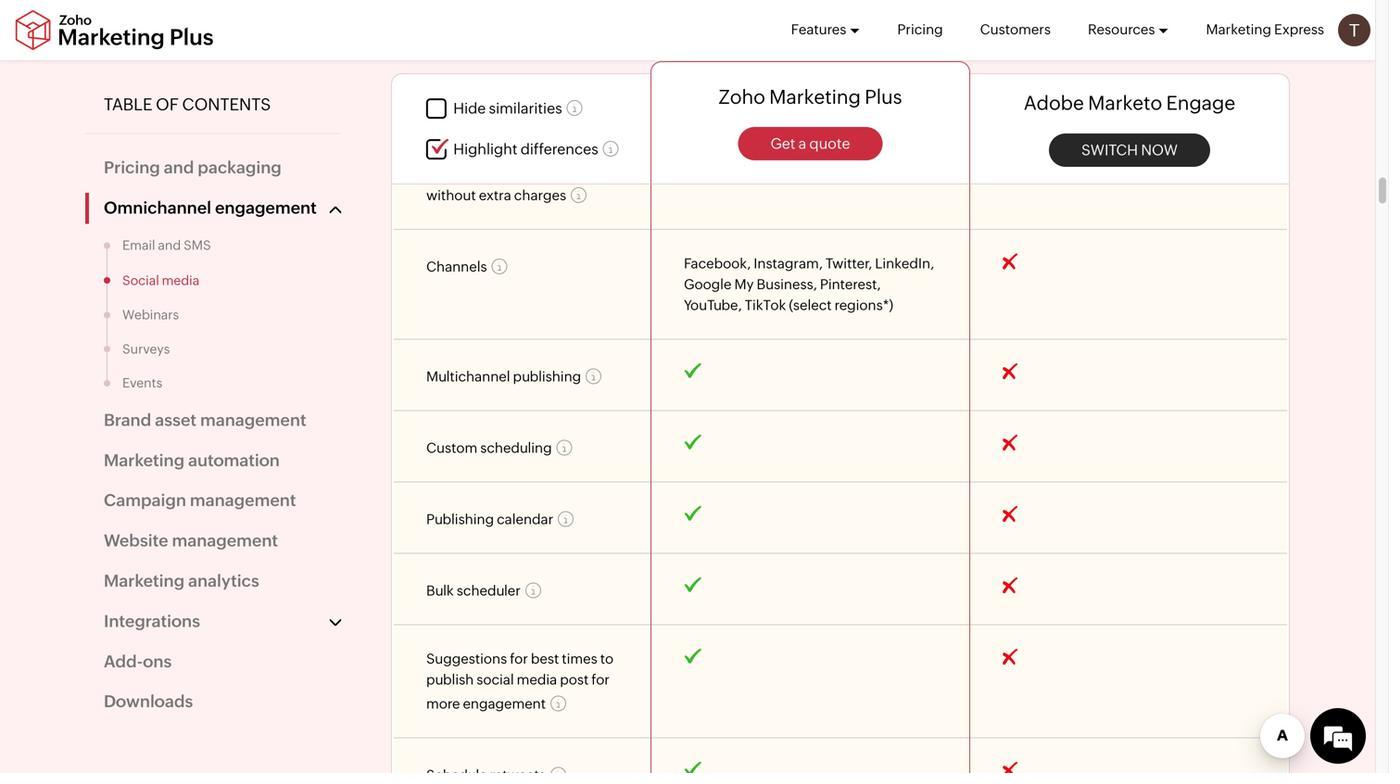 Task type: locate. For each thing, give the bounding box(es) containing it.
management up automation
[[200, 410, 306, 429]]

express
[[1275, 21, 1325, 38]]

1 vertical spatial social media
[[122, 273, 200, 288]]

events
[[122, 375, 162, 390]]

integration
[[785, 35, 856, 51]]

resources link
[[1088, 0, 1170, 59]]

marketing for marketing analytics
[[104, 571, 185, 590]]

get a quote
[[771, 135, 851, 152]]

1 vertical spatial and
[[158, 238, 181, 253]]

marketing up integrations on the left bottom of page
[[104, 571, 185, 590]]

of
[[156, 95, 179, 114]]

0 vertical spatial media
[[473, 100, 518, 117]]

and left sms
[[158, 238, 181, 253]]

marketing up campaign
[[104, 451, 185, 470]]

1 vertical spatial media
[[162, 273, 200, 288]]

1 horizontal spatial pricing
[[898, 21, 943, 38]]

zoho
[[719, 86, 766, 108]]

marketing up "get a quote"
[[770, 86, 861, 108]]

marketing express link
[[1207, 0, 1325, 59]]

a
[[799, 135, 807, 152]]

get a quote link
[[738, 127, 883, 161]]

pricing up plus
[[898, 21, 943, 38]]

management for campaign management
[[190, 491, 296, 510]]

media down email and sms
[[162, 273, 200, 288]]

table of contents
[[104, 95, 271, 114]]

pinterest,
[[820, 276, 881, 292]]

1 vertical spatial pricing
[[104, 158, 160, 177]]

marketing for marketing automation
[[104, 451, 185, 470]]

automation
[[188, 451, 280, 470]]

and
[[164, 158, 194, 177], [158, 238, 181, 253]]

management up analytics
[[172, 531, 278, 550]]

zoho marketingplus logo image
[[14, 10, 215, 51]]

email and sms
[[122, 238, 211, 253]]

pricing up omnichannel
[[104, 158, 160, 177]]

facebook, instagram, twitter, linkedin, google my business, pinterest, youtube, tiktok (select regions*)
[[684, 255, 935, 313]]

marketing automation
[[104, 451, 280, 470]]

sms
[[184, 238, 211, 253]]

0 vertical spatial social
[[426, 100, 470, 117]]

1 horizontal spatial social media
[[426, 100, 518, 117]]

analytics
[[188, 571, 259, 590]]

regions*)
[[835, 297, 894, 313]]

omnichannel
[[104, 198, 211, 217]]

business,
[[757, 276, 818, 292]]

highlight
[[454, 141, 518, 158]]

0 horizontal spatial social
[[122, 273, 159, 288]]

pricing and packaging
[[104, 158, 282, 177]]

0 horizontal spatial media
[[162, 273, 200, 288]]

social media down email and sms
[[122, 273, 200, 288]]

hide
[[454, 100, 486, 117]]

pricing for pricing and packaging
[[104, 158, 160, 177]]

and up omnichannel
[[164, 158, 194, 177]]

2 vertical spatial management
[[172, 531, 278, 550]]

marketo
[[1088, 92, 1163, 114]]

my
[[735, 276, 754, 292]]

marketing left express at right top
[[1207, 21, 1272, 38]]

media up highlight
[[473, 100, 518, 117]]

ons
[[143, 652, 172, 671]]

pricing for pricing
[[898, 21, 943, 38]]

yes,
[[684, 35, 709, 51]]

media
[[473, 100, 518, 117], [162, 273, 200, 288]]

0 vertical spatial and
[[164, 158, 194, 177]]

packaging
[[198, 158, 282, 177]]

add-
[[104, 652, 143, 671]]

management
[[200, 410, 306, 429], [190, 491, 296, 510], [172, 531, 278, 550]]

management down automation
[[190, 491, 296, 510]]

social
[[426, 100, 470, 117], [122, 273, 159, 288]]

engagement
[[215, 198, 317, 217]]

instagram,
[[754, 255, 823, 272]]

0 horizontal spatial pricing
[[104, 158, 160, 177]]

plus
[[865, 86, 903, 108]]

0 vertical spatial pricing
[[898, 21, 943, 38]]

customers
[[981, 21, 1051, 38]]

brand asset management
[[104, 410, 306, 429]]

brand
[[104, 410, 151, 429]]

and for email
[[158, 238, 181, 253]]

marketing express
[[1207, 21, 1325, 38]]

yes, with native integration
[[684, 35, 856, 51]]

(select
[[789, 297, 832, 313]]

pricing
[[898, 21, 943, 38], [104, 158, 160, 177]]

social media up highlight
[[426, 100, 518, 117]]

switch now link
[[1049, 133, 1211, 167]]

social down 'email'
[[122, 273, 159, 288]]

marketing
[[1207, 21, 1272, 38], [770, 86, 861, 108], [104, 451, 185, 470], [104, 571, 185, 590]]

zoho marketing plus
[[719, 86, 903, 108]]

social media
[[426, 100, 518, 117], [122, 273, 200, 288]]

hide similarities
[[454, 100, 562, 117]]

1 vertical spatial management
[[190, 491, 296, 510]]

social up highlight
[[426, 100, 470, 117]]

get
[[771, 135, 796, 152]]

resources
[[1088, 21, 1156, 38]]

1 horizontal spatial social
[[426, 100, 470, 117]]

switch now
[[1082, 141, 1178, 158]]



Task type: describe. For each thing, give the bounding box(es) containing it.
table
[[104, 95, 152, 114]]

campaign management
[[104, 491, 296, 510]]

similarities
[[489, 100, 562, 117]]

1 vertical spatial social
[[122, 273, 159, 288]]

contents
[[182, 95, 271, 114]]

google
[[684, 276, 732, 292]]

terry turtle image
[[1339, 14, 1371, 46]]

features
[[791, 21, 847, 38]]

webinars
[[122, 307, 179, 322]]

management for website management
[[172, 531, 278, 550]]

asset
[[155, 410, 197, 429]]

marketing analytics
[[104, 571, 259, 590]]

integrations
[[104, 612, 200, 631]]

tiktok
[[745, 297, 786, 313]]

0 vertical spatial management
[[200, 410, 306, 429]]

website management
[[104, 531, 278, 550]]

engage
[[1167, 92, 1236, 114]]

customers link
[[981, 0, 1051, 59]]

marketing for marketing express
[[1207, 21, 1272, 38]]

surveys
[[122, 341, 170, 356]]

facebook,
[[684, 255, 751, 272]]

youtube,
[[684, 297, 742, 313]]

twitter,
[[826, 255, 873, 272]]

0 vertical spatial social media
[[426, 100, 518, 117]]

highlight differences
[[454, 141, 599, 158]]

website
[[104, 531, 168, 550]]

campaign
[[104, 491, 186, 510]]

switch
[[1082, 141, 1139, 158]]

1 horizontal spatial media
[[473, 100, 518, 117]]

pricing link
[[898, 0, 943, 59]]

quote
[[810, 135, 851, 152]]

adobe marketo engage
[[1024, 92, 1236, 114]]

adobe
[[1024, 92, 1085, 114]]

native
[[743, 35, 782, 51]]

and for pricing
[[164, 158, 194, 177]]

email
[[122, 238, 155, 253]]

differences
[[521, 141, 599, 158]]

features link
[[791, 0, 861, 59]]

with
[[712, 35, 740, 51]]

linkedin,
[[875, 255, 935, 272]]

now
[[1142, 141, 1178, 158]]

downloads
[[104, 692, 193, 711]]

omnichannel engagement
[[104, 198, 317, 217]]

0 horizontal spatial social media
[[122, 273, 200, 288]]

add-ons
[[104, 652, 172, 671]]



Task type: vqa. For each thing, say whether or not it's contained in the screenshot.
and to the top
yes



